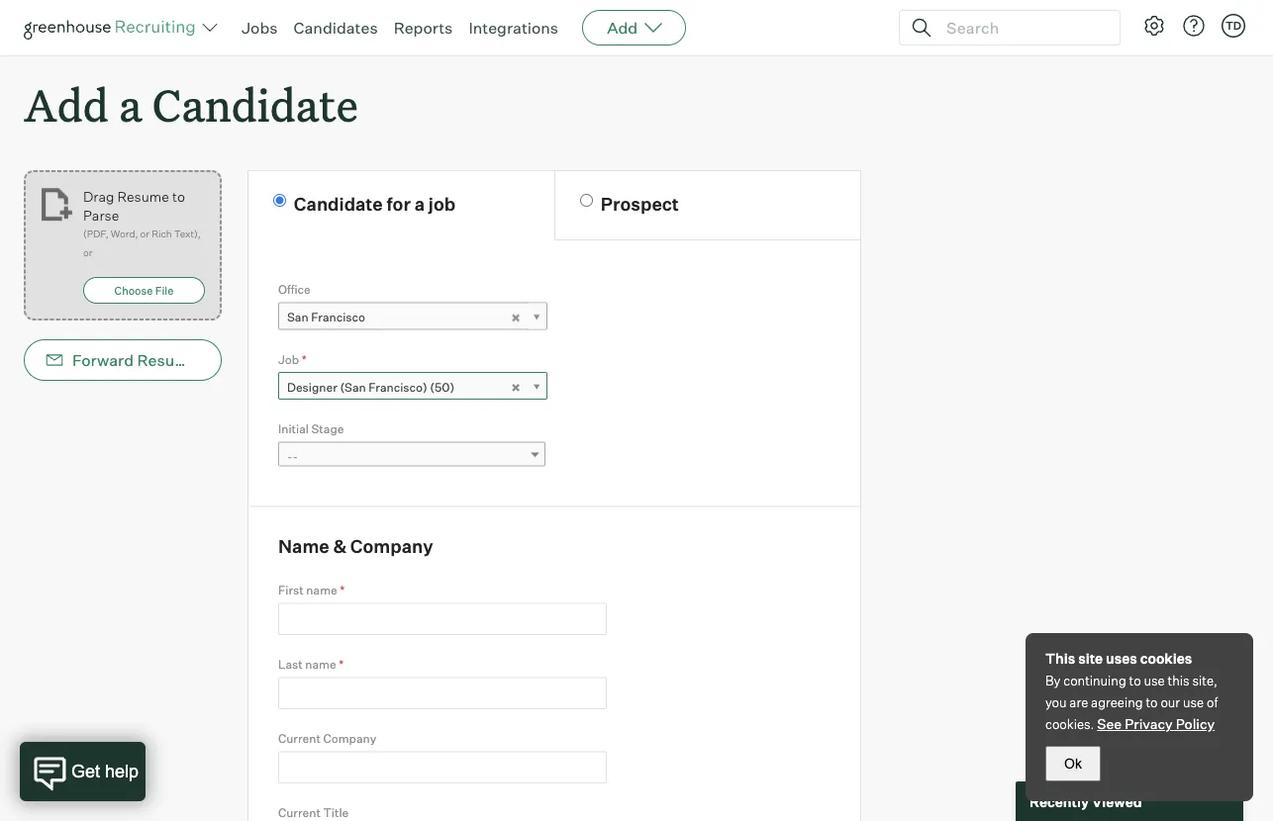 Task type: locate. For each thing, give the bounding box(es) containing it.
current title
[[278, 806, 349, 821]]

jobs
[[242, 18, 278, 38]]

resume inside forward resume via email button
[[137, 351, 198, 371]]

to up text),
[[172, 188, 185, 205]]

1 horizontal spatial a
[[415, 193, 425, 215]]

0 vertical spatial to
[[172, 188, 185, 205]]

candidates link
[[294, 18, 378, 38]]

use left of
[[1183, 695, 1204, 711]]

Candidate for a job radio
[[273, 194, 286, 207]]

-
[[287, 450, 293, 465], [293, 450, 298, 465]]

0 horizontal spatial add
[[24, 75, 109, 134]]

this site uses cookies
[[1046, 651, 1193, 668]]

* for last name *
[[339, 658, 344, 673]]

job
[[278, 352, 299, 367]]

policy
[[1176, 716, 1215, 733]]

td button
[[1222, 14, 1246, 38]]

1 vertical spatial name
[[305, 658, 336, 673]]

to inside drag resume to parse (pdf, word, or rich text), or
[[172, 188, 185, 205]]

candidate right candidate for a job radio
[[294, 193, 383, 215]]

see
[[1098, 716, 1122, 733]]

resume up rich
[[117, 188, 169, 205]]

job *
[[278, 352, 307, 367]]

0 vertical spatial add
[[607, 18, 638, 38]]

office
[[278, 282, 311, 297]]

resume inside drag resume to parse (pdf, word, or rich text), or
[[117, 188, 169, 205]]

candidate
[[152, 75, 358, 134], [294, 193, 383, 215]]

site
[[1079, 651, 1103, 668]]

name
[[306, 583, 337, 598], [305, 658, 336, 673]]

to down uses
[[1130, 673, 1142, 689]]

use
[[1144, 673, 1165, 689], [1183, 695, 1204, 711]]

(san
[[340, 380, 366, 395]]

forward resume via email
[[72, 351, 268, 371]]

name right first
[[306, 583, 337, 598]]

2 current from the top
[[278, 806, 321, 821]]

site,
[[1193, 673, 1218, 689]]

resume
[[117, 188, 169, 205], [137, 351, 198, 371]]

1 vertical spatial *
[[340, 583, 345, 598]]

current down last
[[278, 732, 321, 747]]

privacy
[[1125, 716, 1173, 733]]

forward
[[72, 351, 134, 371]]

(50)
[[430, 380, 455, 395]]

a right for
[[415, 193, 425, 215]]

0 vertical spatial candidate
[[152, 75, 358, 134]]

0 vertical spatial name
[[306, 583, 337, 598]]

file
[[155, 284, 174, 297]]

first name *
[[278, 583, 345, 598]]

1 vertical spatial candidate
[[294, 193, 383, 215]]

initial stage
[[278, 422, 344, 437]]

1 current from the top
[[278, 732, 321, 747]]

* down &
[[340, 583, 345, 598]]

2 vertical spatial *
[[339, 658, 344, 673]]

word,
[[111, 228, 138, 240]]

a down greenhouse recruiting image
[[119, 75, 142, 134]]

company up the title
[[323, 732, 377, 747]]

drag resume to parse (pdf, word, or rich text), or
[[83, 188, 201, 259]]

current for current title
[[278, 806, 321, 821]]

Prospect radio
[[580, 194, 593, 207]]

0 vertical spatial current
[[278, 732, 321, 747]]

0 horizontal spatial a
[[119, 75, 142, 134]]

configure image
[[1143, 14, 1167, 38]]

to left our
[[1146, 695, 1158, 711]]

* for first name *
[[340, 583, 345, 598]]

or down (pdf,
[[83, 247, 92, 259]]

designer (san francisco) (50)
[[287, 380, 455, 395]]

(pdf,
[[83, 228, 109, 240]]

add
[[607, 18, 638, 38], [24, 75, 109, 134]]

prospect
[[601, 193, 679, 215]]

you
[[1046, 695, 1067, 711]]

to
[[172, 188, 185, 205], [1130, 673, 1142, 689], [1146, 695, 1158, 711]]

company
[[350, 536, 433, 558], [323, 732, 377, 747]]

jobs link
[[242, 18, 278, 38]]

0 horizontal spatial use
[[1144, 673, 1165, 689]]

a
[[119, 75, 142, 134], [415, 193, 425, 215]]

resume left via
[[137, 351, 198, 371]]

name for first
[[306, 583, 337, 598]]

name right last
[[305, 658, 336, 673]]

-- link
[[278, 442, 546, 471]]

of
[[1207, 695, 1218, 711]]

1 vertical spatial resume
[[137, 351, 198, 371]]

td button
[[1218, 10, 1250, 42]]

continuing
[[1064, 673, 1127, 689]]

our
[[1161, 695, 1181, 711]]

1 vertical spatial to
[[1130, 673, 1142, 689]]

add a candidate
[[24, 75, 358, 134]]

2 vertical spatial to
[[1146, 695, 1158, 711]]

title
[[323, 806, 349, 821]]

for
[[387, 193, 411, 215]]

1 vertical spatial current
[[278, 806, 321, 821]]

are
[[1070, 695, 1089, 711]]

1 vertical spatial or
[[83, 247, 92, 259]]

or
[[140, 228, 150, 240], [83, 247, 92, 259]]

current left the title
[[278, 806, 321, 821]]

1 horizontal spatial to
[[1130, 673, 1142, 689]]

use left the this
[[1144, 673, 1165, 689]]

or left rich
[[140, 228, 150, 240]]

None text field
[[278, 678, 607, 710], [278, 752, 607, 784], [278, 678, 607, 710], [278, 752, 607, 784]]

--
[[287, 450, 298, 465]]

add inside popup button
[[607, 18, 638, 38]]

1 - from the left
[[287, 450, 293, 465]]

name & company
[[278, 536, 433, 558]]

choose file
[[114, 284, 174, 297]]

company right &
[[350, 536, 433, 558]]

1 vertical spatial add
[[24, 75, 109, 134]]

*
[[302, 352, 307, 367], [340, 583, 345, 598], [339, 658, 344, 673]]

cookies
[[1141, 651, 1193, 668]]

last
[[278, 658, 303, 673]]

this
[[1168, 673, 1190, 689]]

* right last
[[339, 658, 344, 673]]

0 horizontal spatial to
[[172, 188, 185, 205]]

0 vertical spatial resume
[[117, 188, 169, 205]]

san francisco link
[[278, 303, 548, 331]]

add for add
[[607, 18, 638, 38]]

reports link
[[394, 18, 453, 38]]

1 horizontal spatial use
[[1183, 695, 1204, 711]]

0 vertical spatial or
[[140, 228, 150, 240]]

None text field
[[278, 604, 607, 636]]

choose
[[114, 284, 153, 297]]

current
[[278, 732, 321, 747], [278, 806, 321, 821]]

candidate for a job
[[294, 193, 456, 215]]

stage
[[311, 422, 344, 437]]

uses
[[1106, 651, 1138, 668]]

candidate down jobs link
[[152, 75, 358, 134]]

by continuing to use this site, you are agreeing to our use of cookies.
[[1046, 673, 1218, 733]]

&
[[333, 536, 347, 558]]

email
[[226, 351, 268, 371]]

reports
[[394, 18, 453, 38]]

initial
[[278, 422, 309, 437]]

0 horizontal spatial or
[[83, 247, 92, 259]]

text),
[[174, 228, 201, 240]]

current for current company
[[278, 732, 321, 747]]

francisco
[[311, 310, 365, 325]]

1 horizontal spatial add
[[607, 18, 638, 38]]

* right "job"
[[302, 352, 307, 367]]



Task type: vqa. For each thing, say whether or not it's contained in the screenshot.
3 in the cell
no



Task type: describe. For each thing, give the bounding box(es) containing it.
current company
[[278, 732, 377, 747]]

integrations link
[[469, 18, 559, 38]]

designer (san francisco) (50) link
[[278, 373, 548, 401]]

see privacy policy link
[[1098, 716, 1215, 733]]

cookies.
[[1046, 717, 1095, 733]]

san
[[287, 310, 309, 325]]

recently
[[1030, 793, 1089, 811]]

francisco)
[[369, 380, 428, 395]]

ok button
[[1046, 747, 1101, 782]]

resume for forward
[[137, 351, 198, 371]]

to for continuing
[[1130, 673, 1142, 689]]

job
[[429, 193, 456, 215]]

to for resume
[[172, 188, 185, 205]]

0 vertical spatial use
[[1144, 673, 1165, 689]]

1 vertical spatial a
[[415, 193, 425, 215]]

rich
[[152, 228, 172, 240]]

recently viewed
[[1030, 793, 1142, 811]]

resume for drag
[[117, 188, 169, 205]]

by
[[1046, 673, 1061, 689]]

0 vertical spatial company
[[350, 536, 433, 558]]

san francisco
[[287, 310, 365, 325]]

designer
[[287, 380, 337, 395]]

drag
[[83, 188, 114, 205]]

parse
[[83, 207, 119, 224]]

2 - from the left
[[293, 450, 298, 465]]

td
[[1226, 19, 1242, 32]]

add for add a candidate
[[24, 75, 109, 134]]

1 vertical spatial company
[[323, 732, 377, 747]]

2 horizontal spatial to
[[1146, 695, 1158, 711]]

forward resume via email button
[[24, 340, 268, 381]]

0 vertical spatial a
[[119, 75, 142, 134]]

via
[[201, 351, 223, 371]]

viewed
[[1092, 793, 1142, 811]]

integrations
[[469, 18, 559, 38]]

see privacy policy
[[1098, 716, 1215, 733]]

last name *
[[278, 658, 344, 673]]

first
[[278, 583, 304, 598]]

Search text field
[[942, 13, 1102, 42]]

greenhouse recruiting image
[[24, 16, 202, 40]]

name
[[278, 536, 329, 558]]

candidates
[[294, 18, 378, 38]]

1 horizontal spatial or
[[140, 228, 150, 240]]

add button
[[582, 10, 686, 46]]

0 vertical spatial *
[[302, 352, 307, 367]]

ok
[[1065, 757, 1082, 772]]

1 vertical spatial use
[[1183, 695, 1204, 711]]

name for last
[[305, 658, 336, 673]]

this
[[1046, 651, 1076, 668]]

agreeing
[[1091, 695, 1143, 711]]



